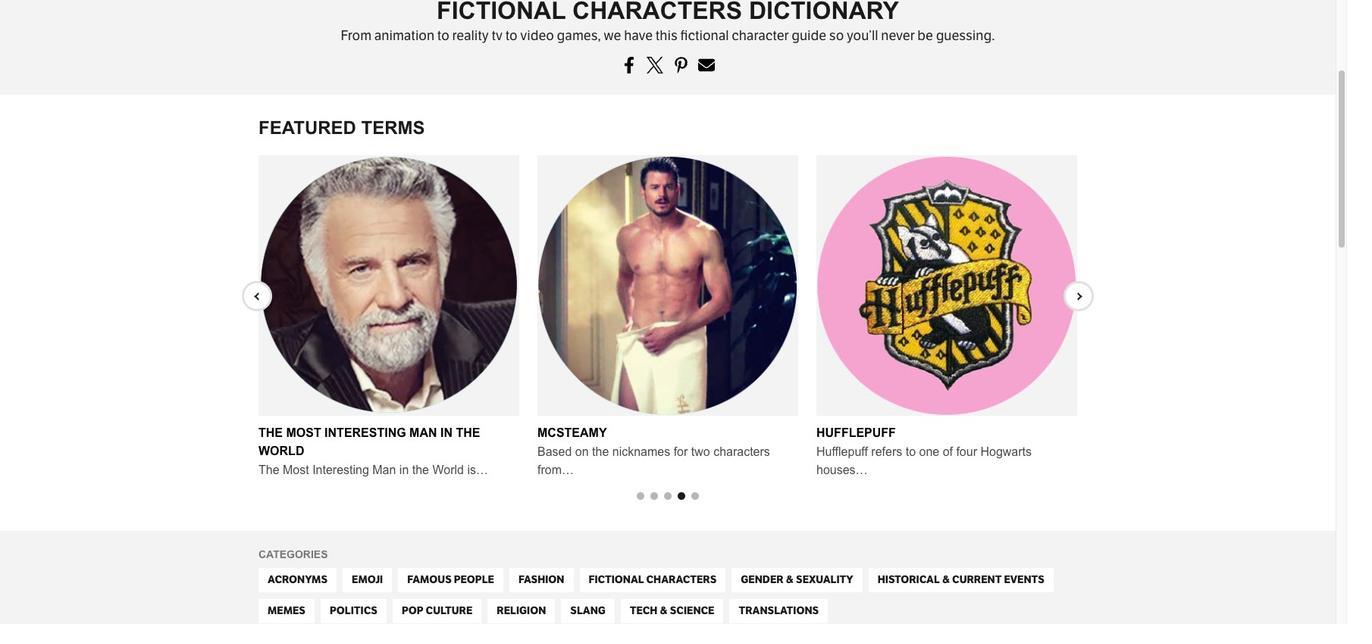 Task type: vqa. For each thing, say whether or not it's contained in the screenshot.


Task type: describe. For each thing, give the bounding box(es) containing it.
the most interesting man in the world the most interesting man in the world is…
[[259, 427, 488, 477]]

mcsteamy link
[[538, 427, 607, 440]]

be
[[918, 27, 934, 44]]

hogwarts
[[981, 446, 1032, 459]]

based
[[538, 446, 572, 459]]

nicknames
[[613, 446, 671, 459]]

& for historical
[[942, 574, 950, 587]]

fictional characters
[[589, 574, 717, 587]]

& for gender
[[786, 574, 794, 587]]

two
[[692, 446, 710, 459]]

you'll
[[847, 27, 879, 44]]

slang link
[[561, 600, 615, 624]]

historical
[[878, 574, 940, 587]]

games,
[[557, 27, 601, 44]]

& for tech
[[660, 605, 668, 618]]

memes
[[268, 605, 306, 618]]

have
[[624, 27, 653, 44]]

politics link
[[321, 600, 387, 624]]

tv
[[492, 27, 503, 44]]

hufflepuff link
[[817, 427, 896, 440]]

this
[[656, 27, 678, 44]]

characters
[[647, 574, 717, 587]]

religion link
[[488, 600, 555, 624]]

guessing.
[[936, 27, 995, 44]]

from…
[[538, 464, 574, 477]]

translations
[[739, 605, 819, 618]]

0 vertical spatial most
[[286, 427, 321, 440]]

pop culture link
[[393, 600, 482, 624]]

0 horizontal spatial the
[[412, 464, 429, 477]]

1 the from the top
[[259, 427, 283, 440]]

video
[[520, 27, 554, 44]]

to inside hufflepuff hufflepuff refers to one of four hogwarts houses…
[[906, 446, 916, 459]]

option containing the most interesting man in the world
[[250, 155, 529, 480]]

1 hufflepuff from the top
[[817, 427, 896, 440]]

hufflepuff image
[[817, 155, 1078, 416]]

fictional characters link
[[580, 569, 726, 593]]

character
[[732, 27, 789, 44]]

of
[[943, 446, 953, 459]]

four
[[957, 446, 978, 459]]

we
[[604, 27, 622, 44]]

animation
[[374, 27, 435, 44]]

1 vertical spatial interesting
[[313, 464, 369, 477]]

rosie the riveter image
[[259, 155, 520, 416]]

culture
[[426, 605, 473, 618]]

historical & current events
[[878, 574, 1045, 587]]

mcsteamy based on the nicknames for two characters from…
[[538, 427, 770, 477]]

science
[[670, 605, 715, 618]]

0 horizontal spatial to
[[437, 27, 450, 44]]

featured
[[259, 117, 356, 138]]

tech
[[630, 605, 658, 618]]

refers
[[872, 446, 903, 459]]

from
[[341, 27, 372, 44]]

never
[[881, 27, 915, 44]]

for
[[674, 446, 688, 459]]



Task type: locate. For each thing, give the bounding box(es) containing it.
politics
[[330, 605, 378, 618]]

1 vertical spatial the
[[259, 464, 280, 477]]

slang
[[571, 605, 606, 618]]

1 horizontal spatial &
[[786, 574, 794, 587]]

to left 'reality'
[[437, 27, 450, 44]]

categories
[[259, 549, 328, 561]]

interesting
[[325, 427, 406, 440], [313, 464, 369, 477]]

hufflepuff up "houses…"
[[817, 446, 868, 459]]

0 vertical spatial the
[[259, 427, 283, 440]]

to
[[437, 27, 450, 44], [506, 27, 518, 44], [906, 446, 916, 459]]

0 horizontal spatial world
[[259, 445, 304, 458]]

1 vertical spatial hufflepuff
[[817, 446, 868, 459]]

0 vertical spatial interesting
[[325, 427, 406, 440]]

sexuality
[[796, 574, 854, 587]]

1 horizontal spatial man
[[410, 427, 437, 440]]

1 horizontal spatial in
[[441, 427, 453, 440]]

1 vertical spatial man
[[373, 464, 396, 477]]

hufflepuff up refers
[[817, 427, 896, 440]]

memes link
[[259, 600, 315, 624]]

1 horizontal spatial world
[[433, 464, 464, 477]]

people
[[454, 574, 494, 587]]

0 horizontal spatial &
[[660, 605, 668, 618]]

0 vertical spatial world
[[259, 445, 304, 458]]

1 vertical spatial in
[[400, 464, 409, 477]]

guide
[[792, 27, 827, 44]]

0 horizontal spatial in
[[400, 464, 409, 477]]

tech & science
[[630, 605, 715, 618]]

translations link
[[730, 600, 828, 624]]

famous people link
[[398, 569, 504, 593]]

pop
[[402, 605, 424, 618]]

2 horizontal spatial &
[[942, 574, 950, 587]]

0 vertical spatial man
[[410, 427, 437, 440]]

3 option from the left
[[808, 155, 1087, 480]]

mcsteamy image
[[538, 155, 799, 416]]

0 vertical spatial in
[[441, 427, 453, 440]]

one
[[920, 446, 940, 459]]

featured terms
[[259, 117, 425, 138]]

gender
[[741, 574, 784, 587]]

terms
[[361, 117, 425, 138]]

1 vertical spatial most
[[283, 464, 309, 477]]

the up 'is…'
[[456, 427, 480, 440]]

characters
[[714, 446, 770, 459]]

the left 'is…'
[[412, 464, 429, 477]]

reality
[[452, 27, 489, 44]]

from animation to reality tv to video games, we have this fictional character guide so you'll never be guessing.
[[341, 27, 995, 44]]

fictional
[[589, 574, 644, 587]]

religion
[[497, 605, 546, 618]]

& right "gender"
[[786, 574, 794, 587]]

acronyms
[[268, 574, 328, 587]]

fictional
[[681, 27, 729, 44]]

houses…
[[817, 464, 868, 477]]

& right 'tech'
[[660, 605, 668, 618]]

the right on
[[592, 446, 609, 459]]

pop culture
[[402, 605, 473, 618]]

&
[[786, 574, 794, 587], [942, 574, 950, 587], [660, 605, 668, 618]]

1 horizontal spatial the
[[456, 427, 480, 440]]

2 vertical spatial the
[[412, 464, 429, 477]]

so
[[830, 27, 844, 44]]

0 vertical spatial the
[[456, 427, 480, 440]]

to right tv
[[506, 27, 518, 44]]

is…
[[467, 464, 488, 477]]

gender & sexuality link
[[732, 569, 863, 593]]

the
[[259, 427, 283, 440], [259, 464, 280, 477]]

0 vertical spatial hufflepuff
[[817, 427, 896, 440]]

the inside mcsteamy based on the nicknames for two characters from…
[[592, 446, 609, 459]]

0 horizontal spatial man
[[373, 464, 396, 477]]

emoji
[[352, 574, 383, 587]]

2 horizontal spatial to
[[906, 446, 916, 459]]

current
[[953, 574, 1002, 587]]

1 option from the left
[[250, 155, 529, 480]]

1 horizontal spatial to
[[506, 27, 518, 44]]

gender & sexuality
[[741, 574, 854, 587]]

emoji link
[[343, 569, 392, 593]]

2 horizontal spatial the
[[592, 446, 609, 459]]

& left "current"
[[942, 574, 950, 587]]

to left the one
[[906, 446, 916, 459]]

option
[[250, 155, 529, 480], [529, 155, 808, 480], [808, 155, 1087, 480]]

in
[[441, 427, 453, 440], [400, 464, 409, 477]]

2 option from the left
[[529, 155, 808, 480]]

option containing mcsteamy
[[529, 155, 808, 480]]

option containing hufflepuff
[[808, 155, 1087, 480]]

famous people
[[407, 574, 494, 587]]

historical & current events link
[[869, 569, 1054, 593]]

hufflepuff hufflepuff refers to one of four hogwarts houses…
[[817, 427, 1032, 477]]

fashion
[[519, 574, 565, 587]]

mcsteamy
[[538, 427, 607, 440]]

2 hufflepuff from the top
[[817, 446, 868, 459]]

acronyms link
[[259, 569, 337, 593]]

1 vertical spatial world
[[433, 464, 464, 477]]

hufflepuff
[[817, 427, 896, 440], [817, 446, 868, 459]]

most
[[286, 427, 321, 440], [283, 464, 309, 477]]

1 vertical spatial the
[[592, 446, 609, 459]]

man
[[410, 427, 437, 440], [373, 464, 396, 477]]

tech & science link
[[621, 600, 724, 624]]

the most interesting man in the world link
[[259, 427, 480, 458]]

on
[[576, 446, 589, 459]]

world
[[259, 445, 304, 458], [433, 464, 464, 477]]

famous
[[407, 574, 452, 587]]

fashion link
[[510, 569, 574, 593]]

2 the from the top
[[259, 464, 280, 477]]

events
[[1004, 574, 1045, 587]]

the
[[456, 427, 480, 440], [592, 446, 609, 459], [412, 464, 429, 477]]



